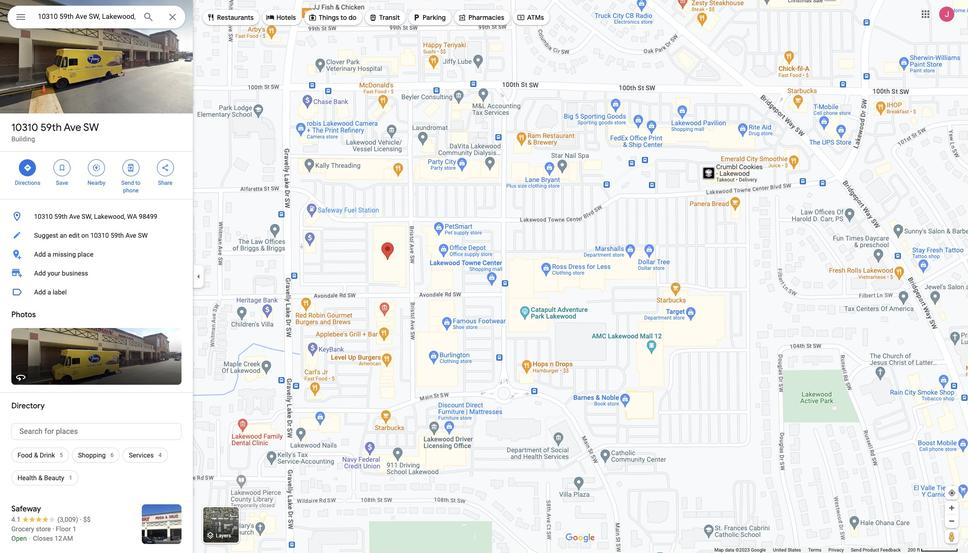 Task type: describe. For each thing, give the bounding box(es) containing it.
98499
[[139, 213, 157, 220]]

to inside send to phone
[[135, 180, 140, 186]]

(3,009)
[[57, 516, 78, 524]]

united states
[[773, 548, 802, 553]]

privacy
[[829, 548, 844, 553]]

directions
[[15, 180, 40, 186]]


[[412, 12, 421, 23]]


[[517, 12, 525, 23]]

zoom in image
[[949, 505, 956, 512]]

sw inside 10310 59th ave sw building
[[83, 121, 99, 134]]

show your location image
[[948, 489, 957, 498]]


[[369, 12, 378, 23]]

food
[[17, 452, 32, 459]]

· inside grocery store · floor 1 open ⋅ closes 12 am
[[52, 525, 54, 533]]

footer inside "google maps" element
[[715, 547, 908, 553]]

a for missing
[[47, 251, 51, 258]]


[[127, 163, 135, 173]]

business
[[62, 270, 88, 277]]

google maps element
[[0, 0, 969, 553]]

59th for sw,
[[54, 213, 68, 220]]

nearby
[[88, 180, 105, 186]]


[[15, 10, 26, 24]]

add a label
[[34, 289, 67, 296]]

services 4
[[129, 452, 162, 459]]

200 ft button
[[908, 548, 959, 553]]

save
[[56, 180, 68, 186]]

59th for sw
[[41, 121, 62, 134]]

edit
[[69, 232, 80, 239]]

hotels
[[277, 13, 296, 22]]

add a missing place
[[34, 251, 93, 258]]

atms
[[527, 13, 544, 22]]

health
[[17, 474, 37, 482]]

 atms
[[517, 12, 544, 23]]

10310 for sw,
[[34, 213, 53, 220]]

10310 59th ave sw building
[[11, 121, 99, 143]]

floor
[[56, 525, 71, 533]]

1 inside grocery store · floor 1 open ⋅ closes 12 am
[[73, 525, 76, 533]]

store
[[36, 525, 51, 533]]

send for send product feedback
[[851, 548, 862, 553]]

label
[[53, 289, 67, 296]]

200 ft
[[908, 548, 921, 553]]

building
[[11, 135, 35, 143]]

send for send to phone
[[121, 180, 134, 186]]

terms
[[809, 548, 822, 553]]

terms button
[[809, 547, 822, 553]]

layers
[[216, 533, 231, 539]]

add for add a label
[[34, 289, 46, 296]]

drink
[[40, 452, 55, 459]]

10310 for sw
[[11, 121, 38, 134]]

 things to do
[[308, 12, 357, 23]]

10310 59th ave sw, lakewood, wa 98499 button
[[0, 207, 193, 226]]

$$
[[83, 516, 91, 524]]

an
[[60, 232, 67, 239]]


[[308, 12, 317, 23]]

4.1
[[11, 516, 21, 524]]

transit
[[379, 13, 400, 22]]

wa
[[127, 213, 137, 220]]


[[266, 12, 275, 23]]

do
[[349, 13, 357, 22]]

actions for 10310 59th ave sw region
[[0, 152, 193, 199]]

⋅
[[28, 535, 31, 542]]

 parking
[[412, 12, 446, 23]]

add a label button
[[0, 283, 193, 302]]

product
[[863, 548, 880, 553]]

place
[[78, 251, 93, 258]]

missing
[[53, 251, 76, 258]]

1 horizontal spatial ·
[[80, 516, 82, 524]]

send product feedback
[[851, 548, 901, 553]]

photos
[[11, 310, 36, 320]]

ft
[[917, 548, 921, 553]]

none field inside 10310 59th ave sw, lakewood, wa 98499 field
[[38, 11, 135, 22]]

4.1 stars 3,009 reviews image
[[11, 515, 78, 525]]

suggest an edit on 10310 59th ave sw
[[34, 232, 148, 239]]

 restaurants
[[207, 12, 254, 23]]

phone
[[123, 187, 139, 194]]

feedback
[[881, 548, 901, 553]]



Task type: locate. For each thing, give the bounding box(es) containing it.
your
[[47, 270, 60, 277]]

10310 59th ave sw, lakewood, wa 98499
[[34, 213, 157, 220]]

0 horizontal spatial 1
[[69, 475, 72, 481]]

1 vertical spatial add
[[34, 270, 46, 277]]

None field
[[38, 11, 135, 22]]

& right the food
[[34, 452, 38, 459]]

show street view coverage image
[[945, 530, 959, 544]]

6
[[111, 452, 114, 459]]

food & drink 5
[[17, 452, 63, 459]]

add for add a missing place
[[34, 251, 46, 258]]

things
[[319, 13, 339, 22]]

2 add from the top
[[34, 270, 46, 277]]

 pharmacies
[[458, 12, 505, 23]]

zoom out image
[[949, 518, 956, 525]]


[[207, 12, 215, 23]]

add
[[34, 251, 46, 258], [34, 270, 46, 277], [34, 289, 46, 296]]

· $$
[[80, 516, 91, 524]]

grocery
[[11, 525, 34, 533]]

 hotels
[[266, 12, 296, 23]]

2 vertical spatial 59th
[[111, 232, 124, 239]]

10310 right the on
[[90, 232, 109, 239]]

ave left sw,
[[69, 213, 80, 220]]

0 vertical spatial a
[[47, 251, 51, 258]]

to inside  things to do
[[341, 13, 347, 22]]

ave down wa
[[126, 232, 136, 239]]

1 horizontal spatial &
[[38, 474, 43, 482]]

0 vertical spatial send
[[121, 180, 134, 186]]

1 right floor
[[73, 525, 76, 533]]

1 vertical spatial 1
[[73, 525, 76, 533]]

59th
[[41, 121, 62, 134], [54, 213, 68, 220], [111, 232, 124, 239]]

send up phone
[[121, 180, 134, 186]]

closes
[[33, 535, 53, 542]]


[[23, 163, 32, 173]]

states
[[788, 548, 802, 553]]

ave for sw
[[64, 121, 81, 134]]

1 a from the top
[[47, 251, 51, 258]]

10310
[[11, 121, 38, 134], [34, 213, 53, 220], [90, 232, 109, 239]]

united
[[773, 548, 787, 553]]

add left label
[[34, 289, 46, 296]]

1 vertical spatial send
[[851, 548, 862, 553]]

safeway
[[11, 505, 41, 514]]

1 vertical spatial to
[[135, 180, 140, 186]]

footer
[[715, 547, 908, 553]]

59th down "lakewood,"
[[111, 232, 124, 239]]

0 vertical spatial 10310
[[11, 121, 38, 134]]

2 vertical spatial 10310
[[90, 232, 109, 239]]

1 vertical spatial sw
[[138, 232, 148, 239]]

5
[[60, 452, 63, 459]]

1 vertical spatial a
[[47, 289, 51, 296]]

send
[[121, 180, 134, 186], [851, 548, 862, 553]]

59th up an
[[54, 213, 68, 220]]

sw inside button
[[138, 232, 148, 239]]

None text field
[[11, 423, 182, 440]]


[[161, 163, 170, 173]]

add your business link
[[0, 264, 193, 283]]

a
[[47, 251, 51, 258], [47, 289, 51, 296]]

to left do at the left of the page
[[341, 13, 347, 22]]

 button
[[8, 6, 34, 30]]

0 horizontal spatial to
[[135, 180, 140, 186]]

directory
[[11, 402, 45, 411]]


[[92, 163, 101, 173]]

services
[[129, 452, 154, 459]]

open
[[11, 535, 27, 542]]

3 add from the top
[[34, 289, 46, 296]]

send product feedback button
[[851, 547, 901, 553]]

to
[[341, 13, 347, 22], [135, 180, 140, 186]]

price: moderate image
[[83, 516, 91, 524]]

map
[[715, 548, 724, 553]]

collapse side panel image
[[193, 271, 204, 282]]

1 horizontal spatial 1
[[73, 525, 76, 533]]

suggest an edit on 10310 59th ave sw button
[[0, 226, 193, 245]]

2 a from the top
[[47, 289, 51, 296]]

&
[[34, 452, 38, 459], [38, 474, 43, 482]]

health & beauty 1
[[17, 474, 72, 482]]

12 am
[[55, 535, 73, 542]]

share
[[158, 180, 173, 186]]

parking
[[423, 13, 446, 22]]

0 vertical spatial &
[[34, 452, 38, 459]]

0 vertical spatial ave
[[64, 121, 81, 134]]

ave up 
[[64, 121, 81, 134]]

& for beauty
[[38, 474, 43, 482]]

2 vertical spatial add
[[34, 289, 46, 296]]

10310 up building
[[11, 121, 38, 134]]

& right health
[[38, 474, 43, 482]]

google
[[751, 548, 766, 553]]

10310 59th Ave SW, Lakewood, WA 98499 field
[[8, 6, 185, 28]]

1 vertical spatial ·
[[52, 525, 54, 533]]

1 vertical spatial 10310
[[34, 213, 53, 220]]

sw down 98499
[[138, 232, 148, 239]]

a left missing
[[47, 251, 51, 258]]

0 vertical spatial 1
[[69, 475, 72, 481]]

send left product
[[851, 548, 862, 553]]

0 horizontal spatial sw
[[83, 121, 99, 134]]

10310 inside 10310 59th ave sw building
[[11, 121, 38, 134]]

· right the store
[[52, 525, 54, 533]]

& for drink
[[34, 452, 38, 459]]

google account: james peterson  
(james.peterson1902@gmail.com) image
[[940, 6, 955, 22]]

grocery store · floor 1 open ⋅ closes 12 am
[[11, 525, 76, 542]]

0 horizontal spatial &
[[34, 452, 38, 459]]

1 vertical spatial ave
[[69, 213, 80, 220]]

0 vertical spatial to
[[341, 13, 347, 22]]

united states button
[[773, 547, 802, 553]]

1 add from the top
[[34, 251, 46, 258]]

59th up 
[[41, 121, 62, 134]]

©2023
[[736, 548, 750, 553]]

10310 59th ave sw main content
[[0, 0, 193, 553]]

·
[[80, 516, 82, 524], [52, 525, 54, 533]]

sw,
[[82, 213, 92, 220]]

0 horizontal spatial ·
[[52, 525, 54, 533]]

add left your
[[34, 270, 46, 277]]

sw up 
[[83, 121, 99, 134]]

privacy button
[[829, 547, 844, 553]]

0 vertical spatial ·
[[80, 516, 82, 524]]

add your business
[[34, 270, 88, 277]]

1 vertical spatial &
[[38, 474, 43, 482]]

send inside send product feedback button
[[851, 548, 862, 553]]

shopping
[[78, 452, 106, 459]]

none text field inside 10310 59th ave sw main content
[[11, 423, 182, 440]]

10310 up the suggest
[[34, 213, 53, 220]]

 search field
[[8, 6, 185, 30]]

on
[[81, 232, 89, 239]]

add a missing place button
[[0, 245, 193, 264]]

1 vertical spatial 59th
[[54, 213, 68, 220]]

59th inside 10310 59th ave sw building
[[41, 121, 62, 134]]

to up phone
[[135, 180, 140, 186]]

add down the suggest
[[34, 251, 46, 258]]

beauty
[[44, 474, 64, 482]]

2 vertical spatial ave
[[126, 232, 136, 239]]

footer containing map data ©2023 google
[[715, 547, 908, 553]]


[[58, 163, 66, 173]]

ave
[[64, 121, 81, 134], [69, 213, 80, 220], [126, 232, 136, 239]]

send inside send to phone
[[121, 180, 134, 186]]

send to phone
[[121, 180, 140, 194]]

a for label
[[47, 289, 51, 296]]

1 horizontal spatial send
[[851, 548, 862, 553]]

lakewood,
[[94, 213, 126, 220]]

ave for sw,
[[69, 213, 80, 220]]

1 horizontal spatial to
[[341, 13, 347, 22]]

ave inside 10310 59th ave sw building
[[64, 121, 81, 134]]

a left label
[[47, 289, 51, 296]]

200
[[908, 548, 916, 553]]


[[458, 12, 467, 23]]

0 vertical spatial sw
[[83, 121, 99, 134]]

restaurants
[[217, 13, 254, 22]]

sw
[[83, 121, 99, 134], [138, 232, 148, 239]]

shopping 6
[[78, 452, 114, 459]]

0 vertical spatial add
[[34, 251, 46, 258]]

0 horizontal spatial send
[[121, 180, 134, 186]]

1 right beauty
[[69, 475, 72, 481]]

pharmacies
[[469, 13, 505, 22]]

1 inside health & beauty 1
[[69, 475, 72, 481]]

add for add your business
[[34, 270, 46, 277]]

map data ©2023 google
[[715, 548, 766, 553]]

4
[[159, 452, 162, 459]]

0 vertical spatial 59th
[[41, 121, 62, 134]]

1 horizontal spatial sw
[[138, 232, 148, 239]]

 transit
[[369, 12, 400, 23]]

· left $$
[[80, 516, 82, 524]]



Task type: vqa. For each thing, say whether or not it's contained in the screenshot.
'2018'
no



